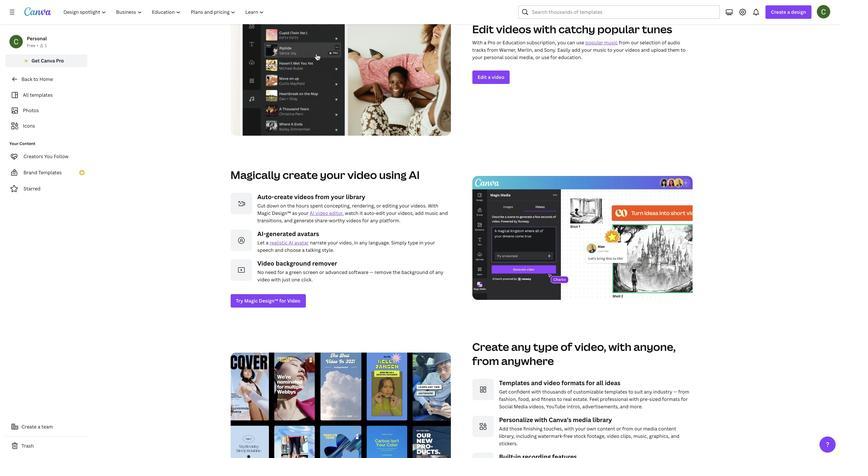 Task type: describe. For each thing, give the bounding box(es) containing it.
brand templates link
[[5, 166, 87, 179]]

anywhere
[[501, 354, 554, 368]]

christina overa image
[[817, 5, 831, 18]]

any inside , watch it auto-edit your videos, add music and transitions, and generate share-worthy videos for any platform.
[[370, 217, 378, 224]]

avatar
[[295, 239, 309, 246]]

more.
[[630, 403, 643, 410]]

videos up the hours
[[294, 193, 314, 201]]

editing
[[382, 203, 398, 209]]

back to home link
[[5, 73, 87, 86]]

a for video
[[488, 74, 491, 80]]

the inside cut down on the hours spent concepting, rendering, or editing your videos. with magic design™ as your
[[287, 203, 295, 209]]

create any type of video, with anyone, from anywhere
[[472, 340, 676, 368]]

0 horizontal spatial templates
[[30, 92, 53, 98]]

photos link
[[9, 104, 83, 117]]

no
[[257, 269, 264, 275]]

0 horizontal spatial media
[[573, 416, 591, 424]]

ai-
[[257, 230, 266, 238]]

from up spent at the left top of page
[[315, 193, 329, 201]]

0 horizontal spatial background
[[276, 259, 311, 267]]

of inside video background remover no need for a green screen or advanced software — remove the background of any video with just one click.
[[430, 269, 434, 275]]

fitness
[[541, 396, 556, 402]]

anyone,
[[634, 340, 676, 354]]

magic inside try magic design™ for video "link"
[[244, 298, 258, 304]]

add
[[499, 426, 508, 432]]

starred link
[[5, 182, 87, 195]]

magically create your video using ai
[[231, 168, 420, 182]]

all
[[596, 379, 604, 387]]

from up personal
[[487, 47, 498, 53]]

professional
[[600, 396, 628, 402]]

with inside video background remover no need for a green screen or advanced software — remove the background of any video with just one click.
[[271, 276, 281, 283]]

type inside narrate your video, in any language. simply type in your speech and choose a talking style.
[[408, 239, 418, 246]]

sony.
[[544, 47, 556, 53]]

pro for canva
[[56, 57, 64, 64]]

or inside video background remover no need for a green screen or advanced software — remove the background of any video with just one click.
[[319, 269, 324, 275]]

industry
[[654, 389, 673, 395]]

trash
[[21, 443, 34, 449]]

your inside , watch it auto-edit your videos, add music and transitions, and generate share-worthy videos for any platform.
[[386, 210, 397, 216]]

for up customizable
[[586, 379, 595, 387]]

home
[[39, 76, 53, 82]]

edit a video
[[478, 74, 505, 80]]

software
[[349, 269, 369, 275]]

back
[[21, 76, 32, 82]]

youtube
[[546, 403, 566, 410]]

brand
[[24, 169, 37, 176]]

our inside personalize with canva's media library add those finishing touches, with your own content or from our media content library, including watermark-free stock footage, video clips, music, graphics, and stickers.
[[635, 426, 642, 432]]

music,
[[634, 433, 648, 439]]

with inside create any type of video, with anyone, from anywhere
[[609, 340, 632, 354]]

real
[[563, 396, 572, 402]]

video, inside narrate your video, in any language. simply type in your speech and choose a talking style.
[[339, 239, 353, 246]]

a for realistic
[[266, 239, 269, 246]]

use inside from our selection of audio tracks from warner, merlin, and sony. easily add your music to your videos and upload them to your personal social media, or use for education.
[[542, 54, 550, 60]]

icons
[[23, 123, 35, 129]]

graphics,
[[649, 433, 670, 439]]

1 horizontal spatial media
[[644, 426, 657, 432]]

a inside video background remover no need for a green screen or advanced software — remove the background of any video with just one click.
[[285, 269, 288, 275]]

1 in from the left
[[354, 239, 358, 246]]

of inside templates and video formats for all ideas get confident with thousands of customizable templates to suit any industry — from fashion, food, and fitness to real estate. feel professional with pre-sized formats for social media videos, youtube intros, advertisements, and more.
[[568, 389, 572, 395]]

try
[[236, 298, 243, 304]]

narrate
[[310, 239, 327, 246]]

trash link
[[5, 439, 87, 453]]

need
[[265, 269, 276, 275]]

0 vertical spatial music
[[605, 39, 618, 46]]

personal
[[484, 54, 504, 60]]

0 vertical spatial formats
[[562, 379, 585, 387]]

your inside personalize with canva's media library add those finishing touches, with your own content or from our media content library, including watermark-free stock footage, video clips, music, graphics, and stickers.
[[575, 426, 586, 432]]

get canva pro button
[[5, 54, 87, 67]]

create for create a design
[[771, 9, 787, 15]]

content
[[19, 141, 35, 146]]

videos inside , watch it auto-edit your videos, add music and transitions, and generate share-worthy videos for any platform.
[[346, 217, 361, 224]]

get inside button
[[31, 57, 40, 64]]

for right sized
[[681, 396, 688, 402]]

avatars
[[297, 230, 319, 238]]

on
[[280, 203, 286, 209]]

education
[[503, 39, 526, 46]]

from our selection of audio tracks from warner, merlin, and sony. easily add your music to your videos and upload them to your personal social media, or use for education.
[[472, 39, 686, 60]]

or inside cut down on the hours spent concepting, rendering, or editing your videos. with magic design™ as your
[[376, 203, 381, 209]]

your content
[[9, 141, 35, 146]]

edit a video link
[[472, 71, 510, 84]]

create a team button
[[5, 420, 87, 434]]

sized
[[650, 396, 661, 402]]

ai-generated avatars image
[[231, 230, 252, 251]]

to left suit
[[629, 389, 634, 395]]

platform.
[[380, 217, 401, 224]]

create for create a team
[[21, 424, 37, 430]]

auto-create videos from your library
[[257, 193, 365, 201]]

templates and video formats for all ideas get confident with thousands of customizable templates to suit any industry — from fashion, food, and fitness to real estate. feel professional with pre-sized formats for social media videos, youtube intros, advertisements, and more.
[[499, 379, 689, 410]]

videos, inside templates and video formats for all ideas get confident with thousands of customizable templates to suit any industry — from fashion, food, and fitness to real estate. feel professional with pre-sized formats for social media videos, youtube intros, advertisements, and more.
[[529, 403, 545, 410]]

video inside templates and video formats for all ideas get confident with thousands of customizable templates to suit any industry — from fashion, food, and fitness to real estate. feel professional with pre-sized formats for social media videos, youtube intros, advertisements, and more.
[[544, 379, 560, 387]]

estate.
[[573, 396, 588, 402]]

footage,
[[587, 433, 606, 439]]

personalize
[[499, 416, 533, 424]]

for inside , watch it auto-edit your videos, add music and transitions, and generate share-worthy videos for any platform.
[[362, 217, 369, 224]]

to down popular music link
[[608, 47, 613, 53]]

1 horizontal spatial use
[[577, 39, 584, 46]]

any inside templates and video formats for all ideas get confident with thousands of customizable templates to suit any industry — from fashion, food, and fitness to real estate. feel professional with pre-sized formats for social media videos, youtube intros, advertisements, and more.
[[644, 389, 652, 395]]

video background remover image
[[231, 259, 252, 281]]

edit
[[376, 210, 385, 216]]

from right popular music link
[[619, 39, 630, 46]]

with a pro or education subscription, you can use popular music
[[472, 39, 618, 46]]

suit
[[635, 389, 643, 395]]

library,
[[499, 433, 515, 439]]

narrate your video, in any language. simply type in your speech and choose a talking style.
[[257, 239, 435, 253]]

of inside create any type of video, with anyone, from anywhere
[[561, 340, 572, 354]]

stock
[[574, 433, 586, 439]]

create for create any type of video, with anyone, from anywhere
[[472, 340, 509, 354]]

icons link
[[9, 120, 83, 132]]

talking
[[306, 247, 321, 253]]

creators you follow link
[[5, 150, 87, 163]]

a for design
[[788, 9, 790, 15]]

green
[[289, 269, 302, 275]]

design™ inside cut down on the hours spent concepting, rendering, or editing your videos. with magic design™ as your
[[272, 210, 291, 216]]

for inside from our selection of audio tracks from warner, merlin, and sony. easily add your music to your videos and upload them to your personal social media, or use for education.
[[551, 54, 557, 60]]

templates and video formats for all ideas image
[[472, 379, 494, 400]]

try magic design™ for video link
[[231, 294, 306, 308]]

video left using
[[348, 168, 377, 182]]

including watermark-
[[516, 433, 564, 439]]

1 horizontal spatial with
[[472, 39, 483, 46]]

let a realistic ai avatar
[[257, 239, 309, 246]]

free
[[27, 43, 35, 48]]

videos inside from our selection of audio tracks from warner, merlin, and sony. easily add your music to your videos and upload them to your personal social media, or use for education.
[[625, 47, 640, 53]]

music inside from our selection of audio tracks from warner, merlin, and sony. easily add your music to your videos and upload them to your personal social media, or use for education.
[[593, 47, 607, 53]]

it
[[360, 210, 363, 216]]

and inside personalize with canva's media library add those finishing touches, with your own content or from our media content library, including watermark-free stock footage, video clips, music, graphics, and stickers.
[[671, 433, 680, 439]]

click.
[[301, 276, 313, 283]]

or up warner,
[[497, 39, 502, 46]]

generate
[[294, 217, 314, 224]]

video down personal
[[492, 74, 505, 80]]

a for team
[[38, 424, 40, 430]]

feel
[[590, 396, 599, 402]]

or inside personalize with canva's media library add those finishing touches, with your own content or from our media content library, including watermark-free stock footage, video clips, music, graphics, and stickers.
[[617, 426, 621, 432]]

just
[[282, 276, 291, 283]]

2 content from the left
[[659, 426, 676, 432]]

you
[[44, 153, 53, 160]]

from inside templates and video formats for all ideas get confident with thousands of customizable templates to suit any industry — from fashion, food, and fitness to real estate. feel professional with pre-sized formats for social media videos, youtube intros, advertisements, and more.
[[679, 389, 689, 395]]

style.
[[322, 247, 334, 253]]

audio
[[668, 39, 680, 46]]

from inside personalize with canva's media library add those finishing touches, with your own content or from our media content library, including watermark-free stock footage, video clips, music, graphics, and stickers.
[[623, 426, 633, 432]]

easily
[[558, 47, 571, 53]]

thousands
[[543, 389, 566, 395]]

our inside from our selection of audio tracks from warner, merlin, and sony. easily add your music to your videos and upload them to your personal social media, or use for education.
[[631, 39, 639, 46]]

any inside video background remover no need for a green screen or advanced software — remove the background of any video with just one click.
[[435, 269, 444, 275]]

watch
[[345, 210, 359, 216]]

type inside create any type of video, with anyone, from anywhere
[[533, 340, 559, 354]]

for inside video background remover no need for a green screen or advanced software — remove the background of any video with just one click.
[[278, 269, 284, 275]]

or inside from our selection of audio tracks from warner, merlin, and sony. easily add your music to your videos and upload them to your personal social media, or use for education.
[[536, 54, 540, 60]]

1 horizontal spatial formats
[[662, 396, 680, 402]]

videos, inside , watch it auto-edit your videos, add music and transitions, and generate share-worthy videos for any platform.
[[398, 210, 414, 216]]

remover
[[312, 259, 337, 267]]

add inside from our selection of audio tracks from warner, merlin, and sony. easily add your music to your videos and upload them to your personal social media, or use for education.
[[572, 47, 581, 53]]



Task type: locate. For each thing, give the bounding box(es) containing it.
video inside video background remover no need for a green screen or advanced software — remove the background of any video with just one click.
[[257, 276, 270, 283]]

library inside personalize with canva's media library add those finishing touches, with your own content or from our media content library, including watermark-free stock footage, video clips, music, graphics, and stickers.
[[593, 416, 612, 424]]

photos
[[23, 107, 39, 114]]

Search search field
[[532, 6, 716, 18]]

0 horizontal spatial library
[[346, 193, 365, 201]]

any
[[370, 217, 378, 224], [359, 239, 368, 246], [435, 269, 444, 275], [511, 340, 531, 354], [644, 389, 652, 395]]

2 horizontal spatial ai
[[409, 168, 420, 182]]

video, inside create any type of video, with anyone, from anywhere
[[575, 340, 606, 354]]

screen
[[303, 269, 318, 275]]

generated
[[266, 230, 296, 238]]

edit for edit videos with catchy popular tunes
[[472, 22, 494, 36]]

pro for a
[[488, 39, 496, 46]]

a down personal
[[488, 74, 491, 80]]

videos up education
[[496, 22, 531, 36]]

pro up personal
[[488, 39, 496, 46]]

1 horizontal spatial the
[[393, 269, 400, 275]]

add
[[572, 47, 581, 53], [415, 210, 424, 216]]

videos.
[[411, 203, 427, 209]]

try magic design™ for video
[[236, 298, 300, 304]]

and inside narrate your video, in any language. simply type in your speech and choose a talking style.
[[275, 247, 283, 253]]

get inside templates and video formats for all ideas get confident with thousands of customizable templates to suit any industry — from fashion, food, and fitness to real estate. feel professional with pre-sized formats for social media videos, youtube intros, advertisements, and more.
[[499, 389, 507, 395]]

tracks
[[472, 47, 486, 53]]

your
[[582, 47, 592, 53], [614, 47, 624, 53], [472, 54, 483, 60], [320, 168, 345, 182], [331, 193, 344, 201], [399, 203, 410, 209], [298, 210, 309, 216], [386, 210, 397, 216], [328, 239, 338, 246], [425, 239, 435, 246], [575, 426, 586, 432]]

for
[[551, 54, 557, 60], [362, 217, 369, 224], [278, 269, 284, 275], [279, 298, 286, 304], [586, 379, 595, 387], [681, 396, 688, 402]]

for up just
[[278, 269, 284, 275]]

touches,
[[544, 426, 563, 432]]

top level navigation element
[[59, 5, 270, 19]]

content up 'footage,'
[[598, 426, 615, 432]]

2 vertical spatial ai
[[289, 239, 293, 246]]

— inside video background remover no need for a green screen or advanced software — remove the background of any video with just one click.
[[370, 269, 373, 275]]

add down the videos.
[[415, 210, 424, 216]]

•
[[37, 43, 38, 48]]

edit down personal
[[478, 74, 487, 80]]

1 vertical spatial with
[[428, 203, 438, 209]]

video background remover no need for a green screen or advanced software — remove the background of any video with just one click.
[[257, 259, 444, 283]]

1 horizontal spatial video,
[[575, 340, 606, 354]]

the
[[287, 203, 295, 209], [393, 269, 400, 275]]

videos, down fitness
[[529, 403, 545, 410]]

music inside , watch it auto-edit your videos, add music and transitions, and generate share-worthy videos for any platform.
[[425, 210, 438, 216]]

of
[[662, 39, 667, 46], [430, 269, 434, 275], [561, 340, 572, 354], [568, 389, 572, 395]]

with
[[534, 22, 557, 36], [271, 276, 281, 283], [609, 340, 632, 354], [532, 389, 541, 395], [629, 396, 639, 402], [535, 416, 547, 424], [564, 426, 574, 432]]

pro inside button
[[56, 57, 64, 64]]

a inside create a team button
[[38, 424, 40, 430]]

auto-
[[257, 193, 274, 201]]

our left selection
[[631, 39, 639, 46]]

templates up professional
[[605, 389, 628, 395]]

your
[[9, 141, 18, 146]]

1 horizontal spatial in
[[419, 239, 424, 246]]

one
[[292, 276, 300, 283]]

get up the fashion,
[[499, 389, 507, 395]]

1 vertical spatial library
[[593, 416, 612, 424]]

free •
[[27, 43, 38, 48]]

video up need
[[257, 259, 274, 267]]

1 vertical spatial create
[[472, 340, 509, 354]]

templates inside templates and video formats for all ideas get confident with thousands of customizable templates to suit any industry — from fashion, food, and fitness to real estate. feel professional with pre-sized formats for social media videos, youtube intros, advertisements, and more.
[[499, 379, 530, 387]]

create inside create any type of video, with anyone, from anywhere
[[472, 340, 509, 354]]

1 vertical spatial the
[[393, 269, 400, 275]]

1 vertical spatial media
[[644, 426, 657, 432]]

1 vertical spatial edit
[[478, 74, 487, 80]]

1 horizontal spatial templates
[[605, 389, 628, 395]]

— inside templates and video formats for all ideas get confident with thousands of customizable templates to suit any industry — from fashion, food, and fitness to real estate. feel professional with pre-sized formats for social media videos, youtube intros, advertisements, and more.
[[674, 389, 677, 395]]

, watch it auto-edit your videos, add music and transitions, and generate share-worthy videos for any platform.
[[257, 210, 448, 224]]

to right them
[[681, 47, 686, 53]]

ai up choose
[[289, 239, 293, 246]]

0 vertical spatial edit
[[472, 22, 494, 36]]

1 horizontal spatial create
[[472, 340, 509, 354]]

videos, down the videos.
[[398, 210, 414, 216]]

1
[[45, 43, 47, 48]]

0 vertical spatial templates
[[30, 92, 53, 98]]

video inside personalize with canva's media library add those finishing touches, with your own content or from our media content library, including watermark-free stock footage, video clips, music, graphics, and stickers.
[[607, 433, 620, 439]]

0 horizontal spatial video
[[257, 259, 274, 267]]

canva
[[41, 57, 55, 64]]

get canva pro
[[31, 57, 64, 64]]

0 horizontal spatial video,
[[339, 239, 353, 246]]

own
[[587, 426, 596, 432]]

social
[[499, 403, 513, 410]]

of inside from our selection of audio tracks from warner, merlin, and sony. easily add your music to your videos and upload them to your personal social media, or use for education.
[[662, 39, 667, 46]]

0 horizontal spatial with
[[428, 203, 438, 209]]

pro right the canva
[[56, 57, 64, 64]]

a for pro
[[484, 39, 487, 46]]

can
[[567, 39, 575, 46]]

0 vertical spatial create
[[771, 9, 787, 15]]

create a team
[[21, 424, 53, 430]]

with inside cut down on the hours spent concepting, rendering, or editing your videos. with magic design™ as your
[[428, 203, 438, 209]]

or
[[497, 39, 502, 46], [536, 54, 540, 60], [376, 203, 381, 209], [319, 269, 324, 275], [617, 426, 621, 432]]

a up just
[[285, 269, 288, 275]]

videos down watch
[[346, 217, 361, 224]]

from right "industry"
[[679, 389, 689, 395]]

the inside video background remover no need for a green screen or advanced software — remove the background of any video with just one click.
[[393, 269, 400, 275]]

1 vertical spatial use
[[542, 54, 550, 60]]

— left remove
[[370, 269, 373, 275]]

video down no
[[257, 276, 270, 283]]

music down "search" search field
[[605, 39, 618, 46]]

1 vertical spatial design™
[[259, 298, 278, 304]]

the right on
[[287, 203, 295, 209]]

video,
[[339, 239, 353, 246], [575, 340, 606, 354]]

merlin,
[[518, 47, 533, 53]]

or up edit
[[376, 203, 381, 209]]

1 vertical spatial templates
[[605, 389, 628, 395]]

ai down spent at the left top of page
[[310, 210, 314, 216]]

1 horizontal spatial type
[[533, 340, 559, 354]]

a inside "edit a video" link
[[488, 74, 491, 80]]

intros,
[[567, 403, 581, 410]]

a right let
[[266, 239, 269, 246]]

create up auto-create videos from your library at top left
[[283, 168, 318, 182]]

as
[[292, 210, 297, 216]]

0 vertical spatial create
[[283, 168, 318, 182]]

1 horizontal spatial library
[[593, 416, 612, 424]]

content up graphics, at the right of page
[[659, 426, 676, 432]]

0 vertical spatial pro
[[488, 39, 496, 46]]

social
[[505, 54, 518, 60]]

use
[[577, 39, 584, 46], [542, 54, 550, 60]]

background up green
[[276, 259, 311, 267]]

templates
[[30, 92, 53, 98], [605, 389, 628, 395]]

advertisements,
[[583, 403, 619, 410]]

0 horizontal spatial use
[[542, 54, 550, 60]]

create inside "create a design" dropdown button
[[771, 9, 787, 15]]

warner,
[[499, 47, 517, 53]]

to right back
[[33, 76, 38, 82]]

remove
[[375, 269, 392, 275]]

0 vertical spatial design™
[[272, 210, 291, 216]]

0 vertical spatial media
[[573, 416, 591, 424]]

1 horizontal spatial templates
[[499, 379, 530, 387]]

0 horizontal spatial pro
[[56, 57, 64, 64]]

0 horizontal spatial formats
[[562, 379, 585, 387]]

0 horizontal spatial in
[[354, 239, 358, 246]]

0 horizontal spatial create
[[21, 424, 37, 430]]

share-
[[315, 217, 329, 224]]

add inside , watch it auto-edit your videos, add music and transitions, and generate share-worthy videos for any platform.
[[415, 210, 424, 216]]

let
[[257, 239, 265, 246]]

0 vertical spatial get
[[31, 57, 40, 64]]

or right media,
[[536, 54, 540, 60]]

create for auto-
[[274, 193, 293, 201]]

1 vertical spatial type
[[533, 340, 559, 354]]

personalize with canva's media library image
[[472, 416, 494, 437]]

for down it at the top of the page
[[362, 217, 369, 224]]

0 vertical spatial magic
[[257, 210, 271, 216]]

media up graphics, at the right of page
[[644, 426, 657, 432]]

templates up the confident at the right bottom of page
[[499, 379, 530, 387]]

None search field
[[519, 5, 720, 19]]

2 vertical spatial create
[[21, 424, 37, 430]]

edit inside "edit a video" link
[[478, 74, 487, 80]]

ai video editor link
[[310, 210, 343, 216]]

media up 'own'
[[573, 416, 591, 424]]

0 horizontal spatial add
[[415, 210, 424, 216]]

auto-create videos from your library image
[[231, 193, 252, 214]]

1 horizontal spatial pro
[[488, 39, 496, 46]]

cut
[[257, 203, 266, 209]]

from up clips,
[[623, 426, 633, 432]]

1 vertical spatial video
[[287, 298, 300, 304]]

magic inside cut down on the hours spent concepting, rendering, or editing your videos. with magic design™ as your
[[257, 210, 271, 216]]

formats up real
[[562, 379, 585, 387]]

food,
[[518, 396, 530, 402]]

0 vertical spatial use
[[577, 39, 584, 46]]

using
[[379, 168, 407, 182]]

use right the can
[[577, 39, 584, 46]]

pre-
[[640, 396, 650, 402]]

0 vertical spatial —
[[370, 269, 373, 275]]

background right remove
[[402, 269, 428, 275]]

the right remove
[[393, 269, 400, 275]]

editor
[[329, 210, 343, 216]]

formats down "industry"
[[662, 396, 680, 402]]

templates inside templates and video formats for all ideas get confident with thousands of customizable templates to suit any industry — from fashion, food, and fitness to real estate. feel professional with pre-sized formats for social media videos, youtube intros, advertisements, and more.
[[605, 389, 628, 395]]

popular music on canva video editor image
[[231, 0, 451, 136]]

1 horizontal spatial background
[[402, 269, 428, 275]]

magic
[[257, 210, 271, 216], [244, 298, 258, 304]]

1 horizontal spatial get
[[499, 389, 507, 395]]

0 vertical spatial popular
[[598, 22, 640, 36]]

1 vertical spatial magic
[[244, 298, 258, 304]]

get left the canva
[[31, 57, 40, 64]]

1 horizontal spatial video
[[287, 298, 300, 304]]

0 vertical spatial our
[[631, 39, 639, 46]]

video inside "link"
[[287, 298, 300, 304]]

video up share- at the top left of page
[[316, 210, 328, 216]]

design™ down on
[[272, 210, 291, 216]]

1 content from the left
[[598, 426, 615, 432]]

for down sony.
[[551, 54, 557, 60]]

ai right using
[[409, 168, 420, 182]]

create inside create a team button
[[21, 424, 37, 430]]

magic down cut
[[257, 210, 271, 216]]

video up thousands
[[544, 379, 560, 387]]

1 vertical spatial pro
[[56, 57, 64, 64]]

with up the tracks
[[472, 39, 483, 46]]

with
[[472, 39, 483, 46], [428, 203, 438, 209]]

1 vertical spatial videos,
[[529, 403, 545, 410]]

popular
[[598, 22, 640, 36], [586, 39, 603, 46]]

0 vertical spatial templates
[[38, 169, 62, 176]]

0 vertical spatial background
[[276, 259, 311, 267]]

any inside create any type of video, with anyone, from anywhere
[[511, 340, 531, 354]]

cut down on the hours spent concepting, rendering, or editing your videos. with magic design™ as your
[[257, 203, 438, 216]]

follow
[[54, 153, 69, 160]]

templates down you
[[38, 169, 62, 176]]

2 vertical spatial music
[[425, 210, 438, 216]]

0 horizontal spatial content
[[598, 426, 615, 432]]

any inside narrate your video, in any language. simply type in your speech and choose a talking style.
[[359, 239, 368, 246]]

a left design
[[788, 9, 790, 15]]

library down advertisements,
[[593, 416, 612, 424]]

choose
[[285, 247, 301, 253]]

1 vertical spatial popular
[[586, 39, 603, 46]]

tunes
[[642, 22, 672, 36]]

0 vertical spatial library
[[346, 193, 365, 201]]

creators you follow
[[24, 153, 69, 160]]

in right simply
[[419, 239, 424, 246]]

1 vertical spatial —
[[674, 389, 677, 395]]

for down just
[[279, 298, 286, 304]]

our up music,
[[635, 426, 642, 432]]

ai video editor
[[310, 210, 343, 216]]

1 horizontal spatial content
[[659, 426, 676, 432]]

canva's
[[549, 416, 572, 424]]

1 vertical spatial music
[[593, 47, 607, 53]]

ai-generated avatars
[[257, 230, 319, 238]]

all templates
[[23, 92, 53, 98]]

you
[[558, 39, 566, 46]]

pro
[[488, 39, 496, 46], [56, 57, 64, 64]]

transitions,
[[257, 217, 283, 224]]

video inside video background remover no need for a green screen or advanced software — remove the background of any video with just one click.
[[257, 259, 274, 267]]

0 vertical spatial video
[[257, 259, 274, 267]]

1 horizontal spatial ai
[[310, 210, 314, 216]]

templates right all
[[30, 92, 53, 98]]

for inside try magic design™ for video "link"
[[279, 298, 286, 304]]

popular down "search" search field
[[598, 22, 640, 36]]

video
[[492, 74, 505, 80], [348, 168, 377, 182], [316, 210, 328, 216], [257, 276, 270, 283], [544, 379, 560, 387], [607, 433, 620, 439]]

1 horizontal spatial add
[[572, 47, 581, 53]]

0 vertical spatial video,
[[339, 239, 353, 246]]

0 horizontal spatial type
[[408, 239, 418, 246]]

library up the rendering,
[[346, 193, 365, 201]]

finishing
[[524, 426, 543, 432]]

create
[[283, 168, 318, 182], [274, 193, 293, 201]]

get
[[31, 57, 40, 64], [499, 389, 507, 395]]

1 horizontal spatial —
[[674, 389, 677, 395]]

music down popular music link
[[593, 47, 607, 53]]

1 vertical spatial background
[[402, 269, 428, 275]]

our
[[631, 39, 639, 46], [635, 426, 642, 432]]

1 horizontal spatial videos,
[[529, 403, 545, 410]]

or down remover
[[319, 269, 324, 275]]

video left clips,
[[607, 433, 620, 439]]

design™ inside "link"
[[259, 298, 278, 304]]

0 vertical spatial the
[[287, 203, 295, 209]]

0 vertical spatial add
[[572, 47, 581, 53]]

create a design button
[[766, 5, 812, 19]]

videos down selection
[[625, 47, 640, 53]]

or up clips,
[[617, 426, 621, 432]]

to left real
[[557, 396, 562, 402]]

a left team
[[38, 424, 40, 430]]

video down one
[[287, 298, 300, 304]]

0 horizontal spatial the
[[287, 203, 295, 209]]

a up the tracks
[[484, 39, 487, 46]]

0 vertical spatial type
[[408, 239, 418, 246]]

1 vertical spatial formats
[[662, 396, 680, 402]]

1 vertical spatial add
[[415, 210, 424, 216]]

starred
[[24, 185, 41, 192]]

fashion,
[[499, 396, 517, 402]]

1 vertical spatial templates
[[499, 379, 530, 387]]

design™ down need
[[259, 298, 278, 304]]

create up on
[[274, 193, 293, 201]]

0 horizontal spatial get
[[31, 57, 40, 64]]

0 vertical spatial ai
[[409, 168, 420, 182]]

a inside narrate your video, in any language. simply type in your speech and choose a talking style.
[[302, 247, 305, 253]]

0 horizontal spatial —
[[370, 269, 373, 275]]

popular music link
[[586, 39, 618, 46]]

0 horizontal spatial videos,
[[398, 210, 414, 216]]

2 in from the left
[[419, 239, 424, 246]]

magic right try
[[244, 298, 258, 304]]

hours
[[296, 203, 309, 209]]

simply
[[391, 239, 407, 246]]

templates
[[38, 169, 62, 176], [499, 379, 530, 387]]

a down "avatar"
[[302, 247, 305, 253]]

1 vertical spatial create
[[274, 193, 293, 201]]

1 vertical spatial ai
[[310, 210, 314, 216]]

popular down catchy
[[586, 39, 603, 46]]

add down the can
[[572, 47, 581, 53]]

from up templates and video formats for all ideas image
[[472, 354, 499, 368]]

edit for edit a video
[[478, 74, 487, 80]]

those
[[510, 426, 522, 432]]

in left language.
[[354, 239, 358, 246]]

edit up the tracks
[[472, 22, 494, 36]]

from inside create any type of video, with anyone, from anywhere
[[472, 354, 499, 368]]

1 vertical spatial get
[[499, 389, 507, 395]]

worthy
[[329, 217, 345, 224]]

— right "industry"
[[674, 389, 677, 395]]

use down sony.
[[542, 54, 550, 60]]

create
[[771, 9, 787, 15], [472, 340, 509, 354], [21, 424, 37, 430]]

a inside "create a design" dropdown button
[[788, 9, 790, 15]]

free
[[564, 433, 573, 439]]

2 horizontal spatial create
[[771, 9, 787, 15]]

1 vertical spatial our
[[635, 426, 642, 432]]

0 vertical spatial with
[[472, 39, 483, 46]]

with right the videos.
[[428, 203, 438, 209]]

language.
[[369, 239, 390, 246]]

0 horizontal spatial templates
[[38, 169, 62, 176]]

0 vertical spatial videos,
[[398, 210, 414, 216]]

video
[[257, 259, 274, 267], [287, 298, 300, 304]]

1 vertical spatial video,
[[575, 340, 606, 354]]

music down the videos.
[[425, 210, 438, 216]]

0 horizontal spatial ai
[[289, 239, 293, 246]]

create for magically
[[283, 168, 318, 182]]



Task type: vqa. For each thing, say whether or not it's contained in the screenshot.
A within the narrate your video, in any language. Simply type in your speech and choose a talking style.
yes



